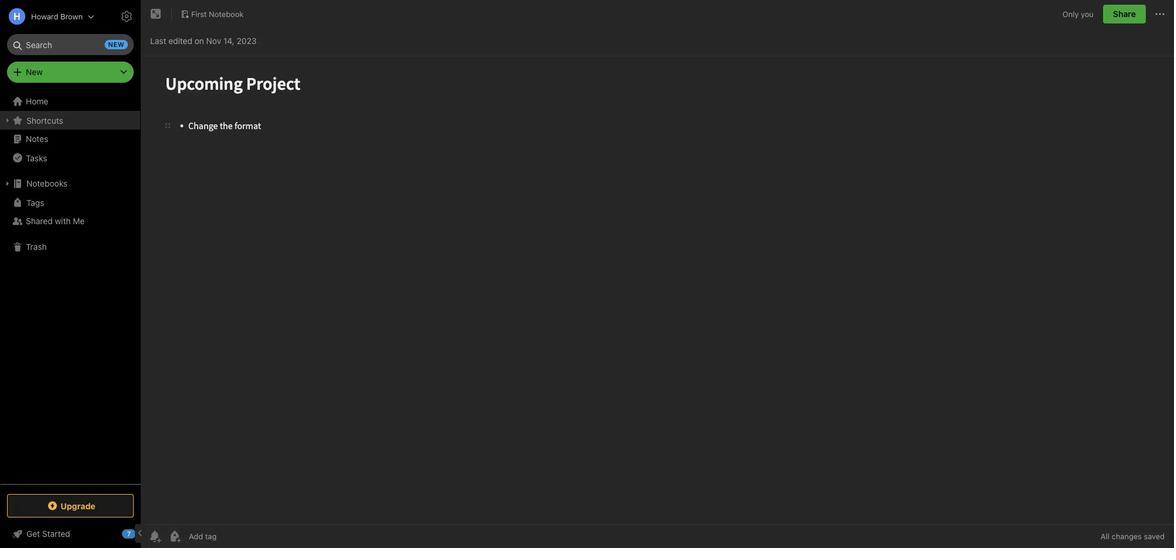 Task type: describe. For each thing, give the bounding box(es) containing it.
you
[[1082, 10, 1094, 18]]

saved
[[1145, 532, 1165, 541]]

add tag image
[[168, 529, 182, 543]]

tree containing home
[[0, 92, 141, 484]]

note window element
[[141, 0, 1175, 548]]

changes
[[1112, 532, 1143, 541]]

me
[[73, 216, 85, 226]]

expand notebooks image
[[3, 179, 12, 188]]

home link
[[0, 92, 141, 111]]

with
[[55, 216, 71, 226]]

more actions image
[[1154, 7, 1168, 21]]

Account field
[[0, 5, 94, 28]]

14,
[[224, 36, 235, 46]]

notebooks link
[[0, 174, 140, 193]]

2023
[[237, 36, 257, 46]]

first notebook
[[191, 9, 244, 18]]

howard brown
[[31, 12, 83, 21]]

Help and Learning task checklist field
[[0, 525, 141, 543]]

shared with me link
[[0, 212, 140, 231]]

shortcuts button
[[0, 111, 140, 130]]

first
[[191, 9, 207, 18]]

add a reminder image
[[148, 529, 162, 543]]

share
[[1114, 9, 1137, 19]]

get started
[[26, 529, 70, 539]]

howard
[[31, 12, 58, 21]]

click to collapse image
[[136, 526, 145, 540]]

upgrade
[[61, 501, 95, 511]]

new search field
[[15, 34, 128, 55]]

More actions field
[[1154, 5, 1168, 23]]

notebook
[[209, 9, 244, 18]]

all
[[1101, 532, 1110, 541]]

upgrade button
[[7, 494, 134, 518]]

tasks
[[26, 153, 47, 163]]

Search text field
[[15, 34, 126, 55]]

share button
[[1104, 5, 1147, 23]]

all changes saved
[[1101, 532, 1165, 541]]



Task type: locate. For each thing, give the bounding box(es) containing it.
tags
[[26, 198, 44, 207]]

trash link
[[0, 238, 140, 256]]

edited
[[169, 36, 192, 46]]

shared with me
[[26, 216, 85, 226]]

get
[[26, 529, 40, 539]]

nov
[[206, 36, 221, 46]]

tasks button
[[0, 148, 140, 167]]

last
[[150, 36, 166, 46]]

tags button
[[0, 193, 140, 212]]

last edited on nov 14, 2023
[[150, 36, 257, 46]]

on
[[195, 36, 204, 46]]

trash
[[26, 242, 47, 252]]

brown
[[60, 12, 83, 21]]

notebooks
[[26, 179, 68, 188]]

home
[[26, 97, 48, 106]]

only you
[[1063, 10, 1094, 18]]

first notebook button
[[177, 6, 248, 22]]

7
[[127, 530, 131, 538]]

settings image
[[120, 9, 134, 23]]

Note Editor text field
[[141, 56, 1175, 524]]

started
[[42, 529, 70, 539]]

tree
[[0, 92, 141, 484]]

shortcuts
[[26, 115, 63, 125]]

expand note image
[[149, 7, 163, 21]]

only
[[1063, 10, 1080, 18]]

Add tag field
[[188, 531, 276, 541]]

notes link
[[0, 130, 140, 148]]

new
[[26, 67, 43, 77]]

new
[[108, 41, 124, 48]]

notes
[[26, 134, 48, 144]]

new button
[[7, 62, 134, 83]]

shared
[[26, 216, 53, 226]]



Task type: vqa. For each thing, say whether or not it's contained in the screenshot.
2023
yes



